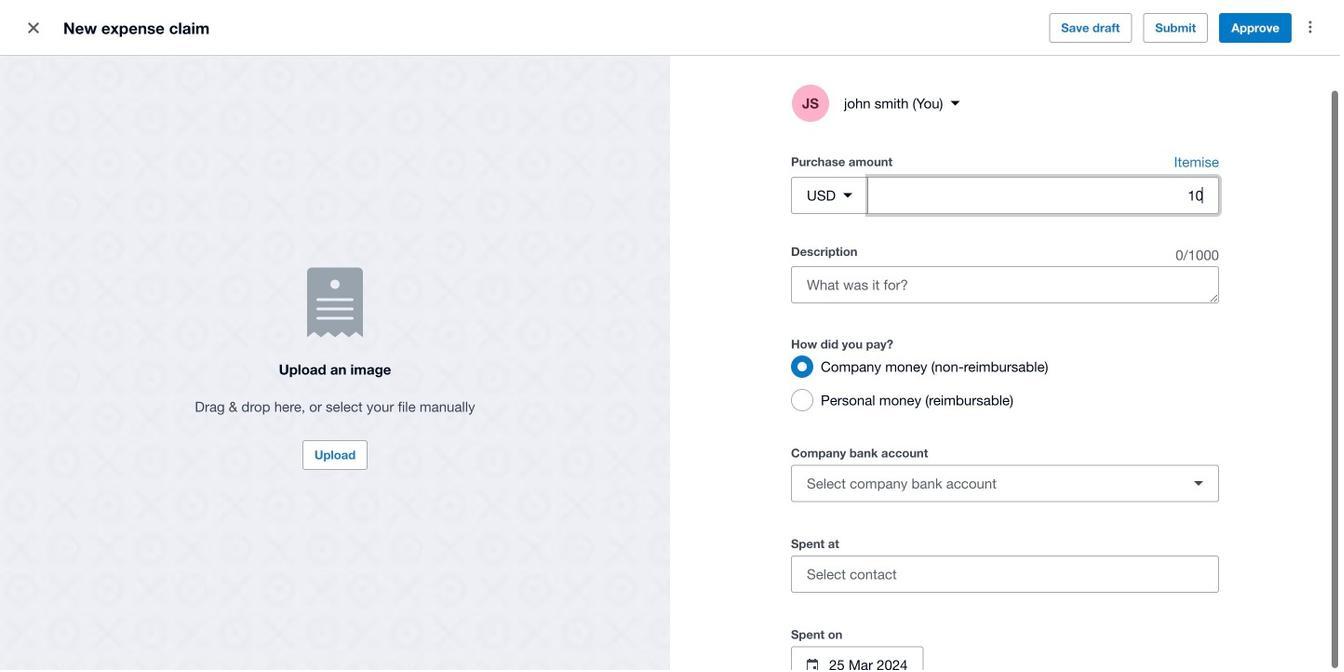 Task type: vqa. For each thing, say whether or not it's contained in the screenshot.
basic
no



Task type: locate. For each thing, give the bounding box(es) containing it.
None field
[[791, 532, 1220, 615]]

option group
[[784, 348, 1220, 419]]

close image
[[15, 9, 52, 47]]

status
[[869, 214, 1220, 237], [791, 593, 1220, 615]]

What was it for? text field
[[792, 267, 1219, 303]]

0 vertical spatial status
[[869, 214, 1220, 237]]

0.00 field
[[869, 178, 1219, 213]]



Task type: describe. For each thing, give the bounding box(es) containing it.
see more options image
[[1292, 8, 1330, 45]]

1 vertical spatial status
[[791, 593, 1220, 615]]



